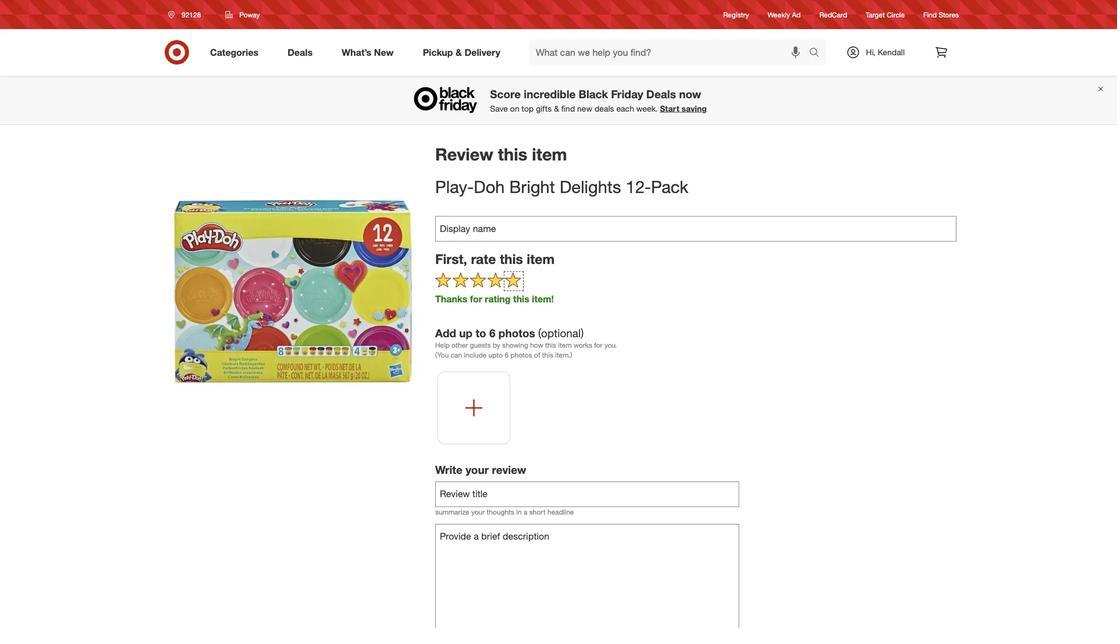 Task type: describe. For each thing, give the bounding box(es) containing it.
summarize your thoughts in a short headline
[[435, 508, 574, 517]]

1 vertical spatial photos
[[511, 351, 533, 360]]

this right how
[[545, 341, 557, 350]]

categories
[[210, 47, 259, 58]]

redcard
[[820, 10, 848, 19]]

week.
[[637, 103, 658, 114]]

pickup & delivery link
[[413, 40, 515, 65]]

ad
[[793, 10, 801, 19]]

0 vertical spatial item
[[532, 144, 567, 164]]

score incredible black friday deals now save on top gifts & find new deals each week. start saving
[[490, 87, 707, 114]]

each
[[617, 103, 635, 114]]

0 vertical spatial photos
[[499, 327, 536, 340]]

your for write
[[466, 464, 489, 477]]

find stores link
[[924, 10, 959, 20]]

categories link
[[200, 40, 273, 65]]

stores
[[939, 10, 959, 19]]

thanks for rating this item!
[[435, 293, 554, 305]]

new
[[374, 47, 394, 58]]

0 horizontal spatial deals
[[288, 47, 313, 58]]

92128 button
[[161, 4, 213, 25]]

top
[[522, 103, 534, 114]]

save
[[490, 103, 508, 114]]

new
[[578, 103, 593, 114]]

this up bright at the left top of page
[[498, 144, 528, 164]]

(optional)
[[539, 327, 584, 340]]

write your review
[[435, 464, 527, 477]]

registry link
[[724, 10, 750, 20]]

deals
[[595, 103, 615, 114]]

include
[[464, 351, 487, 360]]

can
[[451, 351, 462, 360]]

find
[[924, 10, 937, 19]]

first, rate this item
[[435, 251, 555, 268]]

doh
[[474, 177, 505, 197]]

incredible
[[524, 87, 576, 101]]

add
[[435, 327, 456, 340]]

thanks
[[435, 293, 468, 305]]

this right 'of'
[[542, 351, 554, 360]]

item.)
[[556, 351, 573, 360]]

search button
[[804, 40, 832, 68]]

by
[[493, 341, 501, 350]]

short
[[530, 508, 546, 517]]

poway button
[[218, 4, 268, 25]]

weekly ad
[[768, 10, 801, 19]]

what's new
[[342, 47, 394, 58]]

1 horizontal spatial 6
[[505, 351, 509, 360]]

saving
[[682, 103, 707, 114]]

What can we help you find? suggestions appear below search field
[[529, 40, 813, 65]]

help
[[435, 341, 450, 350]]

play-doh bright delights 12-pack
[[435, 177, 689, 197]]

up
[[460, 327, 473, 340]]

on
[[511, 103, 520, 114]]

upto
[[489, 351, 503, 360]]

1 vertical spatial item
[[527, 251, 555, 268]]

find stores
[[924, 10, 959, 19]]

this right rate
[[500, 251, 523, 268]]

hi, kendall
[[867, 47, 905, 57]]

summarize
[[435, 508, 470, 517]]



Task type: vqa. For each thing, say whether or not it's contained in the screenshot.
Edit space
no



Task type: locate. For each thing, give the bounding box(es) containing it.
write
[[435, 464, 463, 477]]

pack
[[652, 177, 689, 197]]

& right pickup
[[456, 47, 462, 58]]

guests
[[470, 341, 491, 350]]

weekly
[[768, 10, 791, 19]]

gifts
[[536, 103, 552, 114]]

start
[[660, 103, 680, 114]]

first,
[[435, 251, 468, 268]]

bright
[[510, 177, 555, 197]]

0 horizontal spatial for
[[470, 293, 483, 305]]

0 horizontal spatial &
[[456, 47, 462, 58]]

poway
[[240, 10, 260, 19]]

item up play-doh bright delights 12-pack
[[532, 144, 567, 164]]

1 horizontal spatial &
[[554, 103, 559, 114]]

headline
[[548, 508, 574, 517]]

redcard link
[[820, 10, 848, 20]]

None text field
[[435, 482, 740, 508]]

search
[[804, 48, 832, 59]]

now
[[680, 87, 702, 101]]

1 vertical spatial 6
[[505, 351, 509, 360]]

1 vertical spatial your
[[472, 508, 485, 517]]

delights
[[560, 177, 621, 197]]

photos up showing at the bottom left of the page
[[499, 327, 536, 340]]

6 right upto
[[505, 351, 509, 360]]

thoughts
[[487, 508, 515, 517]]

photos
[[499, 327, 536, 340], [511, 351, 533, 360]]

this left item!
[[514, 293, 530, 305]]

deals link
[[278, 40, 327, 65]]

your right write
[[466, 464, 489, 477]]

& left find
[[554, 103, 559, 114]]

delivery
[[465, 47, 501, 58]]

a
[[524, 508, 528, 517]]

rating
[[485, 293, 511, 305]]

2 vertical spatial item
[[559, 341, 572, 350]]

showing
[[503, 341, 529, 350]]

circle
[[887, 10, 905, 19]]

0 vertical spatial for
[[470, 293, 483, 305]]

0 vertical spatial deals
[[288, 47, 313, 58]]

6 right to
[[490, 327, 496, 340]]

deals
[[288, 47, 313, 58], [647, 87, 677, 101]]

rate
[[471, 251, 496, 268]]

kendall
[[878, 47, 905, 57]]

friday
[[612, 87, 644, 101]]

deals up start on the top of the page
[[647, 87, 677, 101]]

your
[[466, 464, 489, 477], [472, 508, 485, 517]]

0 vertical spatial 6
[[490, 327, 496, 340]]

0 vertical spatial &
[[456, 47, 462, 58]]

6
[[490, 327, 496, 340], [505, 351, 509, 360]]

1 horizontal spatial for
[[595, 341, 603, 350]]

for left you.
[[595, 341, 603, 350]]

of
[[534, 351, 541, 360]]

item up item.)
[[559, 341, 572, 350]]

for inside add up to 6 photos (optional) help other guests by showing how this item works for you. (you can include upto 6 photos of this item.)
[[595, 341, 603, 350]]

deals left the what's on the top left of the page
[[288, 47, 313, 58]]

12-
[[626, 177, 652, 197]]

what's new link
[[332, 40, 409, 65]]

92128
[[182, 10, 201, 19]]

item
[[532, 144, 567, 164], [527, 251, 555, 268], [559, 341, 572, 350]]

None text field
[[435, 216, 957, 242], [435, 525, 740, 629], [435, 216, 957, 242], [435, 525, 740, 629]]

pickup & delivery
[[423, 47, 501, 58]]

review
[[435, 144, 494, 164]]

how
[[530, 341, 544, 350]]

1 vertical spatial for
[[595, 341, 603, 350]]

photos down showing at the bottom left of the page
[[511, 351, 533, 360]]

you.
[[605, 341, 618, 350]]

your left the 'thoughts'
[[472, 508, 485, 517]]

weekly ad link
[[768, 10, 801, 20]]

&
[[456, 47, 462, 58], [554, 103, 559, 114]]

deals inside score incredible black friday deals now save on top gifts & find new deals each week. start saving
[[647, 87, 677, 101]]

in
[[517, 508, 522, 517]]

black
[[579, 87, 608, 101]]

this
[[498, 144, 528, 164], [500, 251, 523, 268], [514, 293, 530, 305], [545, 341, 557, 350], [542, 351, 554, 360]]

0 horizontal spatial 6
[[490, 327, 496, 340]]

other
[[452, 341, 468, 350]]

registry
[[724, 10, 750, 19]]

for
[[470, 293, 483, 305], [595, 341, 603, 350]]

review this item
[[435, 144, 567, 164]]

item!
[[532, 293, 554, 305]]

what's
[[342, 47, 372, 58]]

& inside score incredible black friday deals now save on top gifts & find new deals each week. start saving
[[554, 103, 559, 114]]

play-
[[435, 177, 474, 197]]

review
[[492, 464, 527, 477]]

pickup
[[423, 47, 453, 58]]

item up item!
[[527, 251, 555, 268]]

(you
[[435, 351, 449, 360]]

target circle
[[866, 10, 905, 19]]

add up to 6 photos (optional) help other guests by showing how this item works for you. (you can include upto 6 photos of this item.)
[[435, 327, 618, 360]]

to
[[476, 327, 487, 340]]

works
[[574, 341, 593, 350]]

1 vertical spatial deals
[[647, 87, 677, 101]]

find
[[562, 103, 575, 114]]

1 vertical spatial &
[[554, 103, 559, 114]]

score
[[490, 87, 521, 101]]

for left rating
[[470, 293, 483, 305]]

0 vertical spatial your
[[466, 464, 489, 477]]

hi,
[[867, 47, 876, 57]]

your for summarize
[[472, 508, 485, 517]]

item inside add up to 6 photos (optional) help other guests by showing how this item works for you. (you can include upto 6 photos of this item.)
[[559, 341, 572, 350]]

target circle link
[[866, 10, 905, 20]]

target
[[866, 10, 885, 19]]

1 horizontal spatial deals
[[647, 87, 677, 101]]



